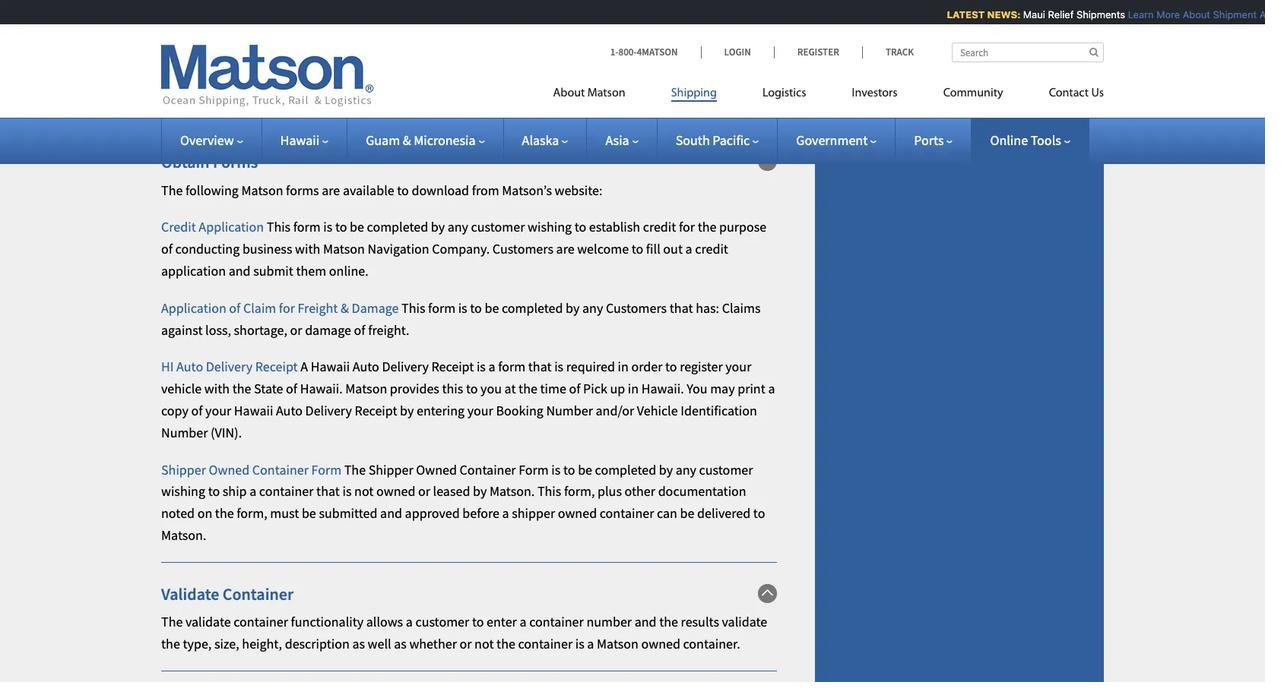 Task type: describe. For each thing, give the bounding box(es) containing it.
completed inside the shipper owned container form is to be completed by any customer wishing to ship a container that is not owned or leased by matson. this form, plus other documentation noted on the form, must be submitted and approved before a shipper owned container can be delivered to matson.
[[595, 461, 656, 479]]

register link
[[774, 46, 862, 59]]

completed inside the this form is to be completed by any customer wishing to establish credit for the purpose of conducting business with matson navigation company. customers are welcome to fill out a credit application and submit them online.
[[367, 219, 428, 236]]

this inside view the payment status of your account online. you will be able to view a summary, by category, of total outstanding invoices and further detail by invoice number for a selected category. you must register for this capability.
[[746, 73, 767, 90]]

obtain forms
[[161, 152, 258, 173]]

community link
[[921, 80, 1026, 111]]

vehicle
[[637, 402, 678, 420]]

matson's
[[502, 182, 552, 199]]

business
[[242, 241, 292, 258]]

capability.
[[161, 95, 220, 112]]

with inside 'a hawaii auto delivery receipt is a form that is required in order to register your vehicle with the state of hawaii. matson provides this to you at the time of pick up in hawaii. you may print a copy of your hawaii auto delivery receipt by entering your booking number and/or vehicle identification number'
[[204, 380, 230, 398]]

ports link
[[914, 132, 953, 149]]

forms
[[286, 182, 319, 199]]

2 hawaii. from the left
[[642, 380, 684, 398]]

order
[[631, 359, 663, 376]]

for down total
[[728, 73, 744, 90]]

the down hi auto delivery receipt link
[[232, 380, 251, 398]]

number inside the validate container functionality allows a customer to enter a container number and the results validate the type, size, height, description as well as whether or not the container is a matson owned
[[587, 614, 632, 631]]

wishing inside the this form is to be completed by any customer wishing to establish credit for the purpose of conducting business with matson navigation company. customers are welcome to fill out a credit application and submit them online.
[[528, 219, 572, 236]]

hi auto delivery receipt
[[161, 359, 298, 376]]

0 vertical spatial number
[[546, 402, 593, 420]]

for right claim
[[279, 300, 295, 317]]

the validate container functionality allows a customer to enter a container number and the results validate the type, size, height, description as well as whether or not the container is a matson owned
[[161, 614, 767, 653]]

credit application link
[[161, 219, 264, 236]]

0 horizontal spatial receipt
[[255, 359, 298, 376]]

outstanding
[[161, 73, 230, 90]]

credit application
[[161, 219, 264, 236]]

backtop image for validate container
[[758, 585, 777, 604]]

detail
[[349, 73, 382, 90]]

of right the 'state'
[[286, 380, 297, 398]]

1 horizontal spatial customers
[[606, 300, 667, 317]]

alaska link
[[522, 132, 568, 149]]

0 horizontal spatial auto
[[176, 359, 203, 376]]

this form is to be completed by any customer wishing to establish credit for the purpose of conducting business with matson navigation company. customers are welcome to fill out a credit application and submit them online.
[[161, 219, 767, 280]]

customer inside the this form is to be completed by any customer wishing to establish credit for the purpose of conducting business with matson navigation company. customers are welcome to fill out a credit application and submit them online.
[[471, 219, 525, 236]]

booking
[[496, 402, 544, 420]]

customer inside the validate container functionality allows a customer to enter a container number and the results validate the type, size, height, description as well as whether or not the container is a matson owned
[[416, 614, 469, 631]]

0 vertical spatial are
[[322, 182, 340, 199]]

by inside the this form is to be completed by any customer wishing to establish credit for the purpose of conducting business with matson navigation company. customers are welcome to fill out a credit application and submit them online.
[[431, 219, 445, 236]]

the for validate
[[161, 614, 183, 631]]

pacific
[[713, 132, 750, 149]]

download
[[412, 182, 469, 199]]

south pacific
[[676, 132, 750, 149]]

2 horizontal spatial delivery
[[382, 359, 429, 376]]

out
[[663, 241, 683, 258]]

invoice
[[401, 73, 442, 90]]

website:
[[555, 182, 603, 199]]

login
[[724, 46, 751, 59]]

. for container .
[[737, 636, 740, 653]]

login link
[[701, 46, 774, 59]]

shipper owned container form
[[161, 461, 342, 479]]

1 shipper from the left
[[161, 461, 206, 479]]

government link
[[796, 132, 877, 149]]

this inside the this form is to be completed by any customer wishing to establish credit for the purpose of conducting business with matson navigation company. customers are welcome to fill out a credit application and submit them online.
[[267, 219, 291, 236]]

for down able
[[493, 73, 509, 90]]

owned inside the validate container functionality allows a customer to enter a container number and the results validate the type, size, height, description as well as whether or not the container is a matson owned
[[641, 636, 681, 653]]

0 vertical spatial in
[[618, 359, 629, 376]]

1 vertical spatial any
[[582, 300, 603, 317]]

backtop image
[[758, 152, 777, 171]]

a inside the this form is to be completed by any customer wishing to establish credit for the purpose of conducting business with matson navigation company. customers are welcome to fill out a credit application and submit them online.
[[686, 241, 692, 258]]

register now!
[[223, 95, 300, 112]]

must inside view the payment status of your account online. you will be able to view a summary, by category, of total outstanding invoices and further detail by invoice number for a selected category. you must register for this capability.
[[650, 73, 679, 90]]

register inside view the payment status of your account online. you will be able to view a summary, by category, of total outstanding invoices and further detail by invoice number for a selected category. you must register for this capability.
[[682, 73, 725, 90]]

the inside the this form is to be completed by any customer wishing to establish credit for the purpose of conducting business with matson navigation company. customers are welcome to fill out a credit application and submit them online.
[[698, 219, 717, 236]]

. for (vin) .
[[239, 424, 242, 442]]

form inside 'a hawaii auto delivery receipt is a form that is required in order to register your vehicle with the state of hawaii. matson provides this to you at the time of pick up in hawaii. you may print a copy of your hawaii auto delivery receipt by entering your booking number and/or vehicle identification number'
[[498, 359, 526, 376]]

2 vertical spatial hawaii
[[234, 402, 273, 420]]

shipment
[[1209, 8, 1253, 21]]

1 vertical spatial this
[[402, 300, 425, 317]]

will
[[460, 51, 481, 68]]

about inside top menu navigation
[[553, 87, 585, 100]]

be inside view the payment status of your account online. you will be able to view a summary, by category, of total outstanding invoices and further detail by invoice number for a selected category. you must register for this capability.
[[483, 51, 498, 68]]

guam
[[366, 132, 400, 149]]

any inside the this form is to be completed by any customer wishing to establish credit for the purpose of conducting business with matson navigation company. customers are welcome to fill out a credit application and submit them online.
[[448, 219, 468, 236]]

0 horizontal spatial form,
[[237, 505, 267, 523]]

0 vertical spatial form,
[[564, 483, 595, 501]]

of inside the this form is to be completed by any customer wishing to establish credit for the purpose of conducting business with matson navigation company. customers are welcome to fill out a credit application and submit them online.
[[161, 241, 173, 258]]

1 vertical spatial matson.
[[161, 527, 206, 545]]

contact
[[1049, 87, 1089, 100]]

from
[[472, 182, 499, 199]]

customers inside the this form is to be completed by any customer wishing to establish credit for the purpose of conducting business with matson navigation company. customers are welcome to fill out a credit application and submit them online.
[[493, 241, 554, 258]]

of left "pick"
[[569, 380, 581, 398]]

loss,
[[205, 321, 231, 339]]

view for view the payment status of your account online. you will be able to view a summary, by category, of total outstanding invoices and further detail by invoice number for a selected category. you must register for this capability.
[[161, 51, 188, 68]]

online tools link
[[990, 132, 1071, 149]]

latest news: maui relief shipments learn more about shipment as
[[943, 8, 1265, 21]]

height,
[[242, 636, 282, 653]]

noted
[[161, 505, 195, 523]]

0 horizontal spatial delivery
[[206, 359, 253, 376]]

your up (vin)
[[205, 402, 231, 420]]

0 vertical spatial hawaii
[[280, 132, 320, 149]]

other
[[625, 483, 656, 501]]

this inside the shipper owned container form is to be completed by any customer wishing to ship a container that is not owned or leased by matson. this form, plus other documentation noted on the form, must be submitted and approved before a shipper owned container can be delivered to matson.
[[538, 483, 561, 501]]

tools
[[1031, 132, 1061, 149]]

2 validate from the left
[[722, 614, 767, 631]]

balances
[[260, 21, 324, 42]]

us
[[1092, 87, 1104, 100]]

1 vertical spatial hawaii
[[311, 359, 350, 376]]

shipping link
[[648, 80, 740, 111]]

1 vertical spatial number
[[161, 424, 208, 442]]

purpose
[[719, 219, 767, 236]]

south pacific link
[[676, 132, 759, 149]]

backtop image for view account balances
[[758, 22, 777, 41]]

by up required
[[566, 300, 580, 317]]

the left the type,
[[161, 636, 180, 653]]

by right detail at the left of the page
[[384, 73, 398, 90]]

your up print
[[726, 359, 752, 376]]

logistics link
[[740, 80, 829, 111]]

1 hawaii. from the left
[[300, 380, 343, 398]]

search image
[[1090, 47, 1099, 57]]

further
[[307, 73, 347, 90]]

1 vertical spatial in
[[628, 380, 639, 398]]

and inside the this form is to be completed by any customer wishing to establish credit for the purpose of conducting business with matson navigation company. customers are welcome to fill out a credit application and submit them online.
[[229, 262, 251, 280]]

online
[[990, 132, 1028, 149]]

1 horizontal spatial delivery
[[305, 402, 352, 420]]

documentation
[[658, 483, 747, 501]]

matson inside about matson link
[[588, 87, 626, 100]]

freight.
[[368, 321, 409, 339]]

view the payment status of your account online. you will be able to view a summary, by category, of total outstanding invoices and further detail by invoice number for a selected category. you must register for this capability.
[[161, 51, 767, 112]]

company.
[[432, 241, 490, 258]]

welcome
[[577, 241, 629, 258]]

0 vertical spatial application
[[199, 219, 264, 236]]

by up documentation
[[659, 461, 673, 479]]

freight
[[298, 300, 338, 317]]

establish
[[589, 219, 640, 236]]

hawaii link
[[280, 132, 329, 149]]

allows
[[366, 614, 403, 631]]

that inside that has: claims against loss, shortage, or damage of freight.
[[670, 300, 693, 317]]

overview
[[180, 132, 234, 149]]

1 horizontal spatial &
[[403, 132, 411, 149]]

1 horizontal spatial matson.
[[490, 483, 535, 501]]

1 horizontal spatial receipt
[[355, 402, 397, 420]]

them
[[296, 262, 326, 280]]

register inside 'a hawaii auto delivery receipt is a form that is required in order to register your vehicle with the state of hawaii. matson provides this to you at the time of pick up in hawaii. you may print a copy of your hawaii auto delivery receipt by entering your booking number and/or vehicle identification number'
[[680, 359, 723, 376]]

of left total
[[713, 51, 725, 68]]

up
[[610, 380, 625, 398]]

has:
[[696, 300, 719, 317]]

track link
[[862, 46, 914, 59]]

on
[[197, 505, 212, 523]]

container .
[[683, 636, 740, 653]]

you
[[481, 380, 502, 398]]

1 vertical spatial credit
[[695, 241, 728, 258]]

0 vertical spatial credit
[[643, 219, 676, 236]]

1 vertical spatial completed
[[502, 300, 563, 317]]

0 vertical spatial about
[[1179, 8, 1207, 21]]

1 vertical spatial owned
[[558, 505, 597, 523]]

contact us
[[1049, 87, 1104, 100]]

investors link
[[829, 80, 921, 111]]

functionality
[[291, 614, 364, 631]]

type,
[[183, 636, 212, 653]]

investors
[[852, 87, 898, 100]]

wishing inside the shipper owned container form is to be completed by any customer wishing to ship a container that is not owned or leased by matson. this form, plus other documentation noted on the form, must be submitted and approved before a shipper owned container can be delivered to matson.
[[161, 483, 205, 501]]

by inside 'a hawaii auto delivery receipt is a form that is required in order to register your vehicle with the state of hawaii. matson provides this to you at the time of pick up in hawaii. you may print a copy of your hawaii auto delivery receipt by entering your booking number and/or vehicle identification number'
[[400, 402, 414, 420]]

about matson link
[[553, 80, 648, 111]]

1 horizontal spatial auto
[[276, 402, 303, 420]]

overview link
[[180, 132, 243, 149]]

1 horizontal spatial you
[[627, 73, 647, 90]]

submit
[[253, 262, 293, 280]]

a
[[301, 359, 308, 376]]



Task type: vqa. For each thing, say whether or not it's contained in the screenshot.
Mariposa to the right
no



Task type: locate. For each thing, give the bounding box(es) containing it.
container inside the shipper owned container form is to be completed by any customer wishing to ship a container that is not owned or leased by matson. this form, plus other documentation noted on the form, must be submitted and approved before a shipper owned container can be delivered to matson.
[[460, 461, 516, 479]]

matson inside 'a hawaii auto delivery receipt is a form that is required in order to register your vehicle with the state of hawaii. matson provides this to you at the time of pick up in hawaii. you may print a copy of your hawaii auto delivery receipt by entering your booking number and/or vehicle identification number'
[[345, 380, 387, 398]]

whether
[[409, 636, 457, 653]]

claim
[[243, 300, 276, 317]]

owned
[[209, 461, 250, 479], [416, 461, 457, 479]]

to inside view the payment status of your account online. you will be able to view a summary, by category, of total outstanding invoices and further detail by invoice number for a selected category. you must register for this capability.
[[528, 51, 540, 68]]

form up shipper
[[519, 461, 549, 479]]

must
[[650, 73, 679, 90], [270, 505, 299, 523]]

register
[[798, 46, 839, 59], [223, 95, 269, 112]]

the for shipper
[[344, 461, 366, 479]]

view
[[161, 21, 196, 42], [161, 51, 188, 68]]

view inside view the payment status of your account online. you will be able to view a summary, by category, of total outstanding invoices and further detail by invoice number for a selected category. you must register for this capability.
[[161, 51, 188, 68]]

customer up whether
[[416, 614, 469, 631]]

delivery down "loss,"
[[206, 359, 253, 376]]

0 horizontal spatial credit
[[643, 219, 676, 236]]

customer up documentation
[[699, 461, 753, 479]]

owned up approved
[[376, 483, 416, 501]]

against
[[161, 321, 203, 339]]

matson inside the validate container functionality allows a customer to enter a container number and the results validate the type, size, height, description as well as whether or not the container is a matson owned
[[597, 636, 639, 653]]

top menu navigation
[[553, 80, 1104, 111]]

for up out on the top right
[[679, 219, 695, 236]]

view up 'outstanding'
[[161, 51, 188, 68]]

form,
[[564, 483, 595, 501], [237, 505, 267, 523]]

register
[[682, 73, 725, 90], [680, 359, 723, 376]]

the right at on the left bottom of page
[[519, 380, 538, 398]]

are inside the this form is to be completed by any customer wishing to establish credit for the purpose of conducting business with matson navigation company. customers are welcome to fill out a credit application and submit them online.
[[556, 241, 575, 258]]

and inside view the payment status of your account online. you will be able to view a summary, by category, of total outstanding invoices and further detail by invoice number for a selected category. you must register for this capability.
[[282, 73, 304, 90]]

online. inside view the payment status of your account online. you will be able to view a summary, by category, of total outstanding invoices and further detail by invoice number for a selected category. you must register for this capability.
[[395, 51, 434, 68]]

1 horizontal spatial form,
[[564, 483, 595, 501]]

maui
[[1019, 8, 1041, 21]]

shortage,
[[234, 321, 287, 339]]

2 horizontal spatial completed
[[595, 461, 656, 479]]

1 vertical spatial online.
[[329, 262, 369, 280]]

0 horizontal spatial owned
[[376, 483, 416, 501]]

for inside the this form is to be completed by any customer wishing to establish credit for the purpose of conducting business with matson navigation company. customers are welcome to fill out a credit application and submit them online.
[[679, 219, 695, 236]]

delivery up provides
[[382, 359, 429, 376]]

about right more
[[1179, 8, 1207, 21]]

form down "forms"
[[293, 219, 321, 236]]

0 horizontal spatial hawaii.
[[300, 380, 343, 398]]

by up 'company.'
[[431, 219, 445, 236]]

the down enter
[[497, 636, 515, 653]]

0 horizontal spatial form
[[311, 461, 342, 479]]

1 horizontal spatial any
[[582, 300, 603, 317]]

register now! link
[[223, 95, 300, 112]]

shipments
[[1073, 8, 1121, 21]]

0 horizontal spatial shipper
[[161, 461, 206, 479]]

2 backtop image from the top
[[758, 585, 777, 604]]

with inside the this form is to be completed by any customer wishing to establish credit for the purpose of conducting business with matson navigation company. customers are welcome to fill out a credit application and submit them online.
[[295, 241, 320, 258]]

1 horizontal spatial form
[[428, 300, 456, 317]]

1 horizontal spatial are
[[556, 241, 575, 258]]

online.
[[395, 51, 434, 68], [329, 262, 369, 280]]

0 vertical spatial view
[[161, 21, 196, 42]]

2 vertical spatial that
[[316, 483, 340, 501]]

a hawaii auto delivery receipt is a form that is required in order to register your vehicle with the state of hawaii. matson provides this to you at the time of pick up in hawaii. you may print a copy of your hawaii auto delivery receipt by entering your booking number and/or vehicle identification number
[[161, 359, 775, 442]]

or up approved
[[418, 483, 430, 501]]

the left results
[[659, 614, 678, 631]]

that up submitted on the bottom
[[316, 483, 340, 501]]

2 vertical spatial customer
[[416, 614, 469, 631]]

or right whether
[[460, 636, 472, 653]]

invoices
[[233, 73, 279, 90]]

any inside the shipper owned container form is to be completed by any customer wishing to ship a container that is not owned or leased by matson. this form, plus other documentation noted on the form, must be submitted and approved before a shipper owned container can be delivered to matson.
[[676, 461, 697, 479]]

are left welcome
[[556, 241, 575, 258]]

not inside the validate container functionality allows a customer to enter a container number and the results validate the type, size, height, description as well as whether or not the container is a matson owned
[[475, 636, 494, 653]]

the inside the shipper owned container form is to be completed by any customer wishing to ship a container that is not owned or leased by matson. this form, plus other documentation noted on the form, must be submitted and approved before a shipper owned container can be delivered to matson.
[[344, 461, 366, 479]]

0 horizontal spatial customer
[[416, 614, 469, 631]]

that inside 'a hawaii auto delivery receipt is a form that is required in order to register your vehicle with the state of hawaii. matson provides this to you at the time of pick up in hawaii. you may print a copy of your hawaii auto delivery receipt by entering your booking number and/or vehicle identification number'
[[528, 359, 552, 376]]

owned left container .
[[641, 636, 681, 653]]

with up them
[[295, 241, 320, 258]]

1 form from the left
[[311, 461, 342, 479]]

account
[[199, 21, 257, 42]]

owned right shipper
[[558, 505, 597, 523]]

matson.
[[490, 483, 535, 501], [161, 527, 206, 545]]

0 horizontal spatial completed
[[367, 219, 428, 236]]

the down validate at the bottom left of page
[[161, 614, 183, 631]]

online. inside the this form is to be completed by any customer wishing to establish credit for the purpose of conducting business with matson navigation company. customers are welcome to fill out a credit application and submit them online.
[[329, 262, 369, 280]]

receipt down provides
[[355, 402, 397, 420]]

you left will
[[437, 51, 458, 68]]

0 vertical spatial owned
[[376, 483, 416, 501]]

that left has:
[[670, 300, 693, 317]]

this down total
[[746, 73, 767, 90]]

1 horizontal spatial validate
[[722, 614, 767, 631]]

as left 'well' at the bottom left of the page
[[352, 636, 365, 653]]

& right freight at the top left of page
[[341, 300, 349, 317]]

any
[[448, 219, 468, 236], [582, 300, 603, 317], [676, 461, 697, 479]]

customers down matson's
[[493, 241, 554, 258]]

1 vertical spatial this
[[442, 380, 463, 398]]

2 shipper from the left
[[369, 461, 413, 479]]

well
[[368, 636, 391, 653]]

the right on
[[215, 505, 234, 523]]

view for view account balances
[[161, 21, 196, 42]]

or inside that has: claims against loss, shortage, or damage of freight.
[[290, 321, 302, 339]]

your up further
[[318, 51, 343, 68]]

at
[[505, 380, 516, 398]]

0 vertical spatial or
[[290, 321, 302, 339]]

0 vertical spatial not
[[354, 483, 374, 501]]

1 vertical spatial application
[[161, 300, 226, 317]]

credit up fill on the right top of the page
[[643, 219, 676, 236]]

validate up container .
[[722, 614, 767, 631]]

1 vertical spatial .
[[737, 636, 740, 653]]

any up required
[[582, 300, 603, 317]]

or inside the shipper owned container form is to be completed by any customer wishing to ship a container that is not owned or leased by matson. this form, plus other documentation noted on the form, must be submitted and approved before a shipper owned container can be delivered to matson.
[[418, 483, 430, 501]]

0 vertical spatial register
[[682, 73, 725, 90]]

2 owned from the left
[[416, 461, 457, 479]]

by up before
[[473, 483, 487, 501]]

1 vertical spatial not
[[475, 636, 494, 653]]

1 horizontal spatial that
[[528, 359, 552, 376]]

1 horizontal spatial must
[[650, 73, 679, 90]]

are right "forms"
[[322, 182, 340, 199]]

any up documentation
[[676, 461, 697, 479]]

form inside the this form is to be completed by any customer wishing to establish credit for the purpose of conducting business with matson navigation company. customers are welcome to fill out a credit application and submit them online.
[[293, 219, 321, 236]]

(vin)
[[211, 424, 239, 442]]

0 horizontal spatial wishing
[[161, 483, 205, 501]]

0 horizontal spatial &
[[341, 300, 349, 317]]

1 owned from the left
[[209, 461, 250, 479]]

latest
[[943, 8, 981, 21]]

total
[[727, 51, 754, 68]]

register for register
[[798, 46, 839, 59]]

is inside the validate container functionality allows a customer to enter a container number and the results validate the type, size, height, description as well as whether or not the container is a matson owned
[[575, 636, 585, 653]]

obtain
[[161, 152, 210, 173]]

fill
[[646, 241, 661, 258]]

learn
[[1124, 8, 1150, 21]]

0 horizontal spatial not
[[354, 483, 374, 501]]

of inside that has: claims against loss, shortage, or damage of freight.
[[354, 321, 365, 339]]

0 horizontal spatial this
[[442, 380, 463, 398]]

of left claim
[[229, 300, 241, 317]]

customer
[[471, 219, 525, 236], [699, 461, 753, 479], [416, 614, 469, 631]]

receipt up provides
[[431, 359, 474, 376]]

this inside 'a hawaii auto delivery receipt is a form that is required in order to register your vehicle with the state of hawaii. matson provides this to you at the time of pick up in hawaii. you may print a copy of your hawaii auto delivery receipt by entering your booking number and/or vehicle identification number'
[[442, 380, 463, 398]]

the up 'outstanding'
[[191, 51, 210, 68]]

category,
[[658, 51, 710, 68]]

2 as from the left
[[394, 636, 407, 653]]

form inside the shipper owned container form is to be completed by any customer wishing to ship a container that is not owned or leased by matson. this form, plus other documentation noted on the form, must be submitted and approved before a shipper owned container can be delivered to matson.
[[519, 461, 549, 479]]

or inside the validate container functionality allows a customer to enter a container number and the results validate the type, size, height, description as well as whether or not the container is a matson owned
[[460, 636, 472, 653]]

credit
[[161, 219, 196, 236]]

state
[[254, 380, 283, 398]]

application
[[161, 262, 226, 280]]

navigation
[[368, 241, 429, 258]]

the for following
[[161, 182, 183, 199]]

1 validate from the left
[[186, 614, 231, 631]]

in up up on the left bottom of the page
[[618, 359, 629, 376]]

and left submit
[[229, 262, 251, 280]]

1 backtop image from the top
[[758, 22, 777, 41]]

None search field
[[952, 43, 1104, 62]]

of right status
[[303, 51, 315, 68]]

auto down the 'state'
[[276, 402, 303, 420]]

government
[[796, 132, 868, 149]]

wishing down matson's
[[528, 219, 572, 236]]

0 horizontal spatial are
[[322, 182, 340, 199]]

number inside view the payment status of your account online. you will be able to view a summary, by category, of total outstanding invoices and further detail by invoice number for a selected category. you must register for this capability.
[[444, 73, 490, 90]]

with down the hi auto delivery receipt
[[204, 380, 230, 398]]

and inside the validate container functionality allows a customer to enter a container number and the results validate the type, size, height, description as well as whether or not the container is a matson owned
[[635, 614, 657, 631]]

customer down from
[[471, 219, 525, 236]]

0 horizontal spatial as
[[352, 636, 365, 653]]

0 horizontal spatial you
[[437, 51, 458, 68]]

be
[[483, 51, 498, 68], [350, 219, 364, 236], [485, 300, 499, 317], [578, 461, 592, 479], [302, 505, 316, 523], [680, 505, 695, 523]]

you inside 'a hawaii auto delivery receipt is a form that is required in order to register your vehicle with the state of hawaii. matson provides this to you at the time of pick up in hawaii. you may print a copy of your hawaii auto delivery receipt by entering your booking number and/or vehicle identification number'
[[687, 380, 708, 398]]

or down application of claim for freight & damage link
[[290, 321, 302, 339]]

1 as from the left
[[352, 636, 365, 653]]

number
[[546, 402, 593, 420], [161, 424, 208, 442]]

1 vertical spatial register
[[223, 95, 269, 112]]

auto
[[176, 359, 203, 376], [353, 359, 379, 376], [276, 402, 303, 420]]

receipt
[[255, 359, 298, 376], [431, 359, 474, 376], [355, 402, 397, 420]]

validate
[[161, 584, 219, 605]]

0 vertical spatial number
[[444, 73, 490, 90]]

0 vertical spatial any
[[448, 219, 468, 236]]

to inside the validate container functionality allows a customer to enter a container number and the results validate the type, size, height, description as well as whether or not the container is a matson owned
[[472, 614, 484, 631]]

as right 'well' at the bottom left of the page
[[394, 636, 407, 653]]

is inside the this form is to be completed by any customer wishing to establish credit for the purpose of conducting business with matson navigation company. customers are welcome to fill out a credit application and submit them online.
[[323, 219, 333, 236]]

1 horizontal spatial form
[[519, 461, 549, 479]]

selected
[[521, 73, 569, 90]]

0 horizontal spatial that
[[316, 483, 340, 501]]

matson inside the this form is to be completed by any customer wishing to establish credit for the purpose of conducting business with matson navigation company. customers are welcome to fill out a credit application and submit them online.
[[323, 241, 365, 258]]

0 horizontal spatial .
[[239, 424, 242, 442]]

1 horizontal spatial or
[[418, 483, 430, 501]]

1 horizontal spatial owned
[[416, 461, 457, 479]]

you left may on the bottom right
[[687, 380, 708, 398]]

claims
[[722, 300, 761, 317]]

copy
[[161, 402, 189, 420]]

and left results
[[635, 614, 657, 631]]

1 horizontal spatial as
[[394, 636, 407, 653]]

delivery
[[206, 359, 253, 376], [382, 359, 429, 376], [305, 402, 352, 420]]

0 vertical spatial must
[[650, 73, 679, 90]]

1 horizontal spatial hawaii.
[[642, 380, 684, 398]]

be inside the this form is to be completed by any customer wishing to establish credit for the purpose of conducting business with matson navigation company. customers are welcome to fill out a credit application and submit them online.
[[350, 219, 364, 236]]

auto right hi
[[176, 359, 203, 376]]

shipper inside the shipper owned container form is to be completed by any customer wishing to ship a container that is not owned or leased by matson. this form, plus other documentation noted on the form, must be submitted and approved before a shipper owned container can be delivered to matson.
[[369, 461, 413, 479]]

the
[[161, 182, 183, 199], [344, 461, 366, 479], [161, 614, 183, 631]]

1 vertical spatial form,
[[237, 505, 267, 523]]

2 horizontal spatial auto
[[353, 359, 379, 376]]

2 vertical spatial this
[[538, 483, 561, 501]]

0 horizontal spatial owned
[[209, 461, 250, 479]]

the shipper owned container form is to be completed by any customer wishing to ship a container that is not owned or leased by matson. this form, plus other documentation noted on the form, must be submitted and approved before a shipper owned container can be delivered to matson.
[[161, 461, 765, 545]]

validate container
[[161, 584, 294, 605]]

0 horizontal spatial number
[[444, 73, 490, 90]]

available
[[343, 182, 394, 199]]

any up 'company.'
[[448, 219, 468, 236]]

1 horizontal spatial number
[[587, 614, 632, 631]]

plus
[[598, 483, 622, 501]]

2 form from the left
[[519, 461, 549, 479]]

receipt up the 'state'
[[255, 359, 298, 376]]

conducting
[[175, 241, 240, 258]]

delivery down a
[[305, 402, 352, 420]]

and left approved
[[380, 505, 402, 523]]

1 vertical spatial you
[[627, 73, 647, 90]]

application up the conducting
[[199, 219, 264, 236]]

not inside the shipper owned container form is to be completed by any customer wishing to ship a container that is not owned or leased by matson. this form, plus other documentation noted on the form, must be submitted and approved before a shipper owned container can be delivered to matson.
[[354, 483, 374, 501]]

customers up the order
[[606, 300, 667, 317]]

your inside view the payment status of your account online. you will be able to view a summary, by category, of total outstanding invoices and further detail by invoice number for a selected category. you must register for this capability.
[[318, 51, 343, 68]]

must down shipper owned container form link
[[270, 505, 299, 523]]

container
[[252, 461, 309, 479], [460, 461, 516, 479], [223, 584, 294, 605]]

shipper up noted
[[161, 461, 206, 479]]

1 horizontal spatial wishing
[[528, 219, 572, 236]]

before
[[463, 505, 500, 523]]

the down the obtain
[[161, 182, 183, 199]]

your down you
[[467, 402, 493, 420]]

approved
[[405, 505, 460, 523]]

1 vertical spatial the
[[344, 461, 366, 479]]

matson. down noted
[[161, 527, 206, 545]]

owned inside the shipper owned container form is to be completed by any customer wishing to ship a container that is not owned or leased by matson. this form, plus other documentation noted on the form, must be submitted and approved before a shipper owned container can be delivered to matson.
[[416, 461, 457, 479]]

not down enter
[[475, 636, 494, 653]]

print
[[738, 380, 766, 398]]

the inside the shipper owned container form is to be completed by any customer wishing to ship a container that is not owned or leased by matson. this form, plus other documentation noted on the form, must be submitted and approved before a shipper owned container can be delivered to matson.
[[215, 505, 234, 523]]

owned
[[376, 483, 416, 501], [558, 505, 597, 523], [641, 636, 681, 653]]

1 horizontal spatial shipper
[[369, 461, 413, 479]]

by right the 800-
[[641, 51, 655, 68]]

0 vertical spatial customer
[[471, 219, 525, 236]]

0 vertical spatial form
[[293, 219, 321, 236]]

1 view from the top
[[161, 21, 196, 42]]

register for register now!
[[223, 95, 269, 112]]

pick
[[583, 380, 607, 398]]

credit
[[643, 219, 676, 236], [695, 241, 728, 258]]

0 vertical spatial customers
[[493, 241, 554, 258]]

2 horizontal spatial form
[[498, 359, 526, 376]]

time
[[540, 380, 566, 398]]

online. right them
[[329, 262, 369, 280]]

1 vertical spatial &
[[341, 300, 349, 317]]

0 vertical spatial backtop image
[[758, 22, 777, 41]]

of down the credit
[[161, 241, 173, 258]]

1 horizontal spatial not
[[475, 636, 494, 653]]

the left "purpose"
[[698, 219, 717, 236]]

1 vertical spatial or
[[418, 483, 430, 501]]

1-800-4matson
[[610, 46, 678, 59]]

register up top menu navigation
[[798, 46, 839, 59]]

shipper up approved
[[369, 461, 413, 479]]

1 horizontal spatial this
[[746, 73, 767, 90]]

0 horizontal spatial customers
[[493, 241, 554, 258]]

1 vertical spatial register
[[680, 359, 723, 376]]

2 horizontal spatial receipt
[[431, 359, 474, 376]]

view left account
[[161, 21, 196, 42]]

Search search field
[[952, 43, 1104, 62]]

1 horizontal spatial this
[[402, 300, 425, 317]]

and inside the shipper owned container form is to be completed by any customer wishing to ship a container that is not owned or leased by matson. this form, plus other documentation noted on the form, must be submitted and approved before a shipper owned container can be delivered to matson.
[[380, 505, 402, 523]]

2 horizontal spatial that
[[670, 300, 693, 317]]

application
[[199, 219, 264, 236], [161, 300, 226, 317]]

micronesia
[[414, 132, 476, 149]]

0 vertical spatial online.
[[395, 51, 434, 68]]

auto down 'freight.'
[[353, 359, 379, 376]]

2 horizontal spatial any
[[676, 461, 697, 479]]

2 view from the top
[[161, 51, 188, 68]]

2 horizontal spatial or
[[460, 636, 472, 653]]

about down 'view'
[[553, 87, 585, 100]]

must inside the shipper owned container form is to be completed by any customer wishing to ship a container that is not owned or leased by matson. this form, plus other documentation noted on the form, must be submitted and approved before a shipper owned container can be delivered to matson.
[[270, 505, 299, 523]]

online. up 'invoice'
[[395, 51, 434, 68]]

guam & micronesia link
[[366, 132, 485, 149]]

1 horizontal spatial register
[[798, 46, 839, 59]]

register down category,
[[682, 73, 725, 90]]

that inside the shipper owned container form is to be completed by any customer wishing to ship a container that is not owned or leased by matson. this form, plus other documentation noted on the form, must be submitted and approved before a shipper owned container can be delivered to matson.
[[316, 483, 340, 501]]

2 horizontal spatial customer
[[699, 461, 753, 479]]

now!
[[272, 95, 300, 112]]

0 horizontal spatial any
[[448, 219, 468, 236]]

1 vertical spatial form
[[428, 300, 456, 317]]

register up may on the bottom right
[[680, 359, 723, 376]]

results
[[681, 614, 719, 631]]

2 vertical spatial you
[[687, 380, 708, 398]]

validate up the type,
[[186, 614, 231, 631]]

news:
[[983, 8, 1017, 21]]

entering
[[417, 402, 465, 420]]

the inside the validate container functionality allows a customer to enter a container number and the results validate the type, size, height, description as well as whether or not the container is a matson owned
[[161, 614, 183, 631]]

asia
[[606, 132, 629, 149]]

0 horizontal spatial this
[[267, 219, 291, 236]]

number down copy
[[161, 424, 208, 442]]

are
[[322, 182, 340, 199], [556, 241, 575, 258]]

2 horizontal spatial owned
[[641, 636, 681, 653]]

provides
[[390, 380, 439, 398]]

the up submitted on the bottom
[[344, 461, 366, 479]]

owned up ship
[[209, 461, 250, 479]]

this up entering
[[442, 380, 463, 398]]

blue matson logo with ocean, shipping, truck, rail and logistics written beneath it. image
[[161, 45, 374, 107]]

0 vertical spatial the
[[161, 182, 183, 199]]

1 vertical spatial with
[[204, 380, 230, 398]]

the inside view the payment status of your account online. you will be able to view a summary, by category, of total outstanding invoices and further detail by invoice number for a selected category. you must register for this capability.
[[191, 51, 210, 68]]

account
[[346, 51, 392, 68]]

matson. up shipper
[[490, 483, 535, 501]]

this up 'freight.'
[[402, 300, 425, 317]]

track
[[886, 46, 914, 59]]

contact us link
[[1026, 80, 1104, 111]]

1 horizontal spatial customer
[[471, 219, 525, 236]]

required
[[566, 359, 615, 376]]

0 horizontal spatial validate
[[186, 614, 231, 631]]

not up submitted on the bottom
[[354, 483, 374, 501]]

application up against
[[161, 300, 226, 317]]

that has: claims against loss, shortage, or damage of freight.
[[161, 300, 761, 339]]

1 vertical spatial view
[[161, 51, 188, 68]]

learn more about shipment as link
[[1124, 8, 1265, 21]]

or
[[290, 321, 302, 339], [418, 483, 430, 501], [460, 636, 472, 653]]

2 vertical spatial or
[[460, 636, 472, 653]]

customer inside the shipper owned container form is to be completed by any customer wishing to ship a container that is not owned or leased by matson. this form, plus other documentation noted on the form, must be submitted and approved before a shipper owned container can be delivered to matson.
[[699, 461, 753, 479]]

backtop image
[[758, 22, 777, 41], [758, 585, 777, 604]]

as
[[352, 636, 365, 653], [394, 636, 407, 653]]

leased
[[433, 483, 470, 501]]

view account balances
[[161, 21, 324, 42]]

0 horizontal spatial online.
[[329, 262, 369, 280]]

form, down ship
[[237, 505, 267, 523]]

register down invoices
[[223, 95, 269, 112]]

can
[[657, 505, 678, 523]]

1-800-4matson link
[[610, 46, 701, 59]]

wishing up noted
[[161, 483, 205, 501]]

ports
[[914, 132, 944, 149]]

that up time
[[528, 359, 552, 376]]

description
[[285, 636, 350, 653]]

must down category,
[[650, 73, 679, 90]]

of right copy
[[191, 402, 203, 420]]

owned up leased
[[416, 461, 457, 479]]

(vin) .
[[211, 424, 242, 442]]



